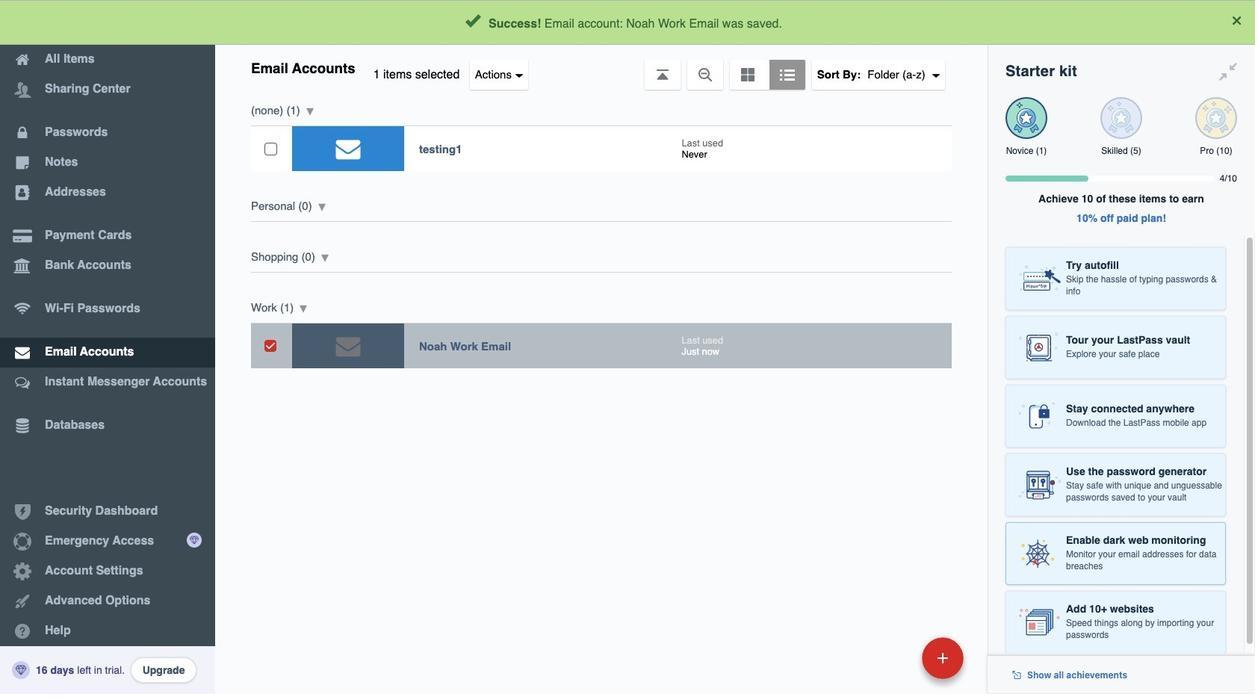 Task type: locate. For each thing, give the bounding box(es) containing it.
vault options navigation
[[215, 45, 988, 90]]

alert
[[0, 0, 1255, 45]]



Task type: describe. For each thing, give the bounding box(es) containing it.
main navigation navigation
[[0, 0, 215, 694]]

search my vault text field
[[360, 6, 957, 39]]

new item navigation
[[819, 633, 973, 694]]

new item element
[[819, 637, 969, 679]]

Search search field
[[360, 6, 957, 39]]



Task type: vqa. For each thing, say whether or not it's contained in the screenshot.
lastpass image
no



